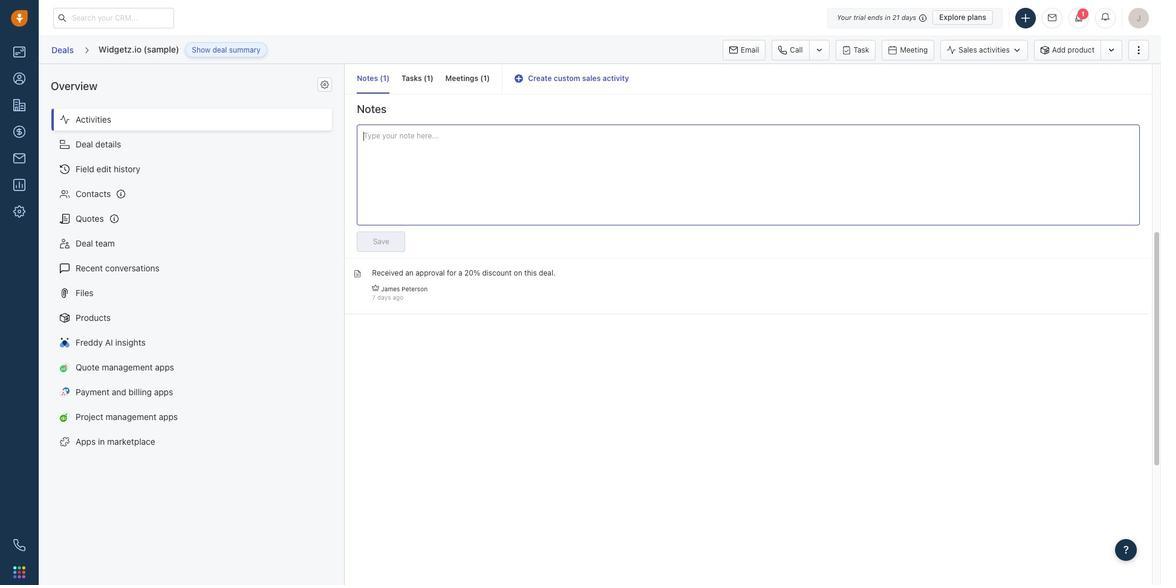 Task type: locate. For each thing, give the bounding box(es) containing it.
products
[[76, 313, 111, 323]]

apps down payment and billing apps
[[159, 412, 178, 423]]

1 deal from the top
[[76, 139, 93, 150]]

received an approval for a 20% discount on this deal.
[[372, 269, 556, 278]]

tasks
[[402, 74, 422, 83]]

1 ) from the left
[[387, 74, 390, 83]]

apps up payment and billing apps
[[155, 363, 174, 373]]

1 vertical spatial notes
[[357, 103, 387, 116]]

days right 21
[[902, 13, 917, 21]]

notes down notes ( 1 )
[[357, 103, 387, 116]]

management up payment and billing apps
[[102, 363, 153, 373]]

3 ) from the left
[[487, 74, 490, 83]]

2 deal from the top
[[76, 239, 93, 249]]

tasks ( 1 )
[[402, 74, 434, 83]]

2 notes from the top
[[357, 103, 387, 116]]

1
[[1082, 10, 1085, 17], [383, 74, 387, 83], [427, 74, 431, 83], [483, 74, 487, 83]]

call button
[[772, 40, 809, 60]]

0 horizontal spatial (
[[380, 74, 383, 83]]

0 vertical spatial apps
[[155, 363, 174, 373]]

0 vertical spatial deal
[[76, 139, 93, 150]]

in right apps
[[98, 437, 105, 447]]

1 horizontal spatial (
[[424, 74, 427, 83]]

project
[[76, 412, 103, 423]]

1 left tasks
[[383, 74, 387, 83]]

0 horizontal spatial days
[[378, 294, 391, 301]]

widgetz.io (sample)
[[99, 44, 179, 54]]

in left 21
[[885, 13, 891, 21]]

deal left details at the top of page
[[76, 139, 93, 150]]

0 horizontal spatial in
[[98, 437, 105, 447]]

details
[[95, 139, 121, 150]]

days right 7
[[378, 294, 391, 301]]

explore
[[940, 13, 966, 22]]

7
[[372, 294, 376, 301]]

( right tasks
[[424, 74, 427, 83]]

20%
[[465, 269, 480, 278]]

) left tasks
[[387, 74, 390, 83]]

0 vertical spatial management
[[102, 363, 153, 373]]

activity
[[603, 74, 629, 83]]

in
[[885, 13, 891, 21], [98, 437, 105, 447]]

1 vertical spatial deal
[[76, 239, 93, 249]]

overview
[[51, 80, 98, 93]]

) right tasks
[[431, 74, 434, 83]]

3 ( from the left
[[480, 74, 483, 83]]

phone image
[[13, 540, 25, 552]]

)
[[387, 74, 390, 83], [431, 74, 434, 83], [487, 74, 490, 83]]

plans
[[968, 13, 987, 22]]

deal left team
[[76, 239, 93, 249]]

1 horizontal spatial days
[[902, 13, 917, 21]]

1 ( from the left
[[380, 74, 383, 83]]

( for meetings
[[480, 74, 483, 83]]

mng settings image
[[321, 81, 329, 89]]

trial
[[854, 13, 866, 21]]

2 vertical spatial apps
[[159, 412, 178, 423]]

widgetz.io
[[99, 44, 142, 54]]

contacts
[[76, 189, 111, 199]]

sales
[[959, 45, 977, 54]]

approval
[[416, 269, 445, 278]]

deals
[[51, 45, 74, 55]]

and
[[112, 387, 126, 398]]

freshworks switcher image
[[13, 567, 25, 579]]

james peterson
[[381, 286, 428, 293]]

management
[[102, 363, 153, 373], [106, 412, 157, 423]]

0 vertical spatial notes
[[357, 74, 378, 83]]

show deal summary
[[192, 45, 261, 54]]

phone element
[[7, 534, 31, 558]]

2 ( from the left
[[424, 74, 427, 83]]

management for quote
[[102, 363, 153, 373]]

1 horizontal spatial in
[[885, 13, 891, 21]]

1 horizontal spatial )
[[431, 74, 434, 83]]

payment
[[76, 387, 110, 398]]

ago
[[393, 294, 404, 301]]

( for notes
[[380, 74, 383, 83]]

1 notes from the top
[[357, 74, 378, 83]]

1 vertical spatial in
[[98, 437, 105, 447]]

meetings
[[446, 74, 479, 83]]

explore plans
[[940, 13, 987, 22]]

) right meetings
[[487, 74, 490, 83]]

notes
[[357, 74, 378, 83], [357, 103, 387, 116]]

7 days ago
[[372, 294, 404, 301]]

add product
[[1053, 45, 1095, 54]]

your
[[837, 13, 852, 21]]

task
[[854, 45, 870, 54]]

on
[[514, 269, 523, 278]]

2 horizontal spatial )
[[487, 74, 490, 83]]

project management apps
[[76, 412, 178, 423]]

( left tasks
[[380, 74, 383, 83]]

(sample)
[[144, 44, 179, 54]]

notes right mng settings icon
[[357, 74, 378, 83]]

field
[[76, 164, 94, 174]]

management up marketplace
[[106, 412, 157, 423]]

apps
[[155, 363, 174, 373], [154, 387, 173, 398], [159, 412, 178, 423]]

discount
[[482, 269, 512, 278]]

notes for notes
[[357, 103, 387, 116]]

2 ) from the left
[[431, 74, 434, 83]]

sales activities button
[[941, 40, 1034, 60], [941, 40, 1028, 60]]

1 vertical spatial management
[[106, 412, 157, 423]]

summary
[[229, 45, 261, 54]]

received
[[372, 269, 403, 278]]

meetings ( 1 )
[[446, 74, 490, 83]]

) for tasks ( 1 )
[[431, 74, 434, 83]]

meeting
[[900, 45, 928, 54]]

( right meetings
[[480, 74, 483, 83]]

days
[[902, 13, 917, 21], [378, 294, 391, 301]]

0 horizontal spatial )
[[387, 74, 390, 83]]

show
[[192, 45, 211, 54]]

peterson
[[402, 286, 428, 293]]

create custom sales activity
[[528, 74, 629, 83]]

activities
[[76, 115, 111, 125]]

deal
[[76, 139, 93, 150], [76, 239, 93, 249]]

ends
[[868, 13, 883, 21]]

(
[[380, 74, 383, 83], [424, 74, 427, 83], [480, 74, 483, 83]]

create custom sales activity link
[[515, 74, 629, 83]]

create
[[528, 74, 552, 83]]

2 horizontal spatial (
[[480, 74, 483, 83]]

management for project
[[106, 412, 157, 423]]

1 right meetings
[[483, 74, 487, 83]]

freddy ai insights
[[76, 338, 146, 348]]

1 right tasks
[[427, 74, 431, 83]]

freddy
[[76, 338, 103, 348]]

apps right billing at the left
[[154, 387, 173, 398]]

for
[[447, 269, 457, 278]]



Task type: describe. For each thing, give the bounding box(es) containing it.
quotes
[[76, 214, 104, 224]]

notes ( 1 )
[[357, 74, 390, 83]]

0 vertical spatial in
[[885, 13, 891, 21]]

custom
[[554, 74, 581, 83]]

1 vertical spatial days
[[378, 294, 391, 301]]

apps in marketplace
[[76, 437, 155, 447]]

task button
[[836, 40, 876, 60]]

an
[[405, 269, 414, 278]]

history
[[114, 164, 140, 174]]

sales activities
[[959, 45, 1010, 54]]

email
[[741, 45, 759, 54]]

1 vertical spatial apps
[[154, 387, 173, 398]]

deal.
[[539, 269, 556, 278]]

add product button
[[1034, 40, 1101, 60]]

edit
[[97, 164, 111, 174]]

recent conversations
[[76, 263, 160, 274]]

your trial ends in 21 days
[[837, 13, 917, 21]]

payment and billing apps
[[76, 387, 173, 398]]

1 up product
[[1082, 10, 1085, 17]]

insights
[[115, 338, 146, 348]]

quote
[[76, 363, 100, 373]]

deal team
[[76, 239, 115, 249]]

deal details
[[76, 139, 121, 150]]

team
[[95, 239, 115, 249]]

apps for project management apps
[[159, 412, 178, 423]]

email button
[[723, 40, 766, 60]]

deal for deal team
[[76, 239, 93, 249]]

notes for notes ( 1 )
[[357, 74, 378, 83]]

marketplace
[[107, 437, 155, 447]]

sales
[[582, 74, 601, 83]]

( for tasks
[[424, 74, 427, 83]]

deal for deal details
[[76, 139, 93, 150]]

quote management apps
[[76, 363, 174, 373]]

recent
[[76, 263, 103, 274]]

add
[[1053, 45, 1066, 54]]

) for meetings ( 1 )
[[487, 74, 490, 83]]

call
[[790, 45, 803, 54]]

Search your CRM... text field
[[53, 8, 174, 28]]

apps
[[76, 437, 96, 447]]

activities
[[980, 45, 1010, 54]]

field edit history
[[76, 164, 140, 174]]

deals link
[[51, 40, 74, 59]]

1 link
[[1069, 8, 1090, 28]]

product
[[1068, 45, 1095, 54]]

billing
[[129, 387, 152, 398]]

0 vertical spatial days
[[902, 13, 917, 21]]

ai
[[105, 338, 113, 348]]

apps for quote management apps
[[155, 363, 174, 373]]

conversations
[[105, 263, 160, 274]]

explore plans link
[[933, 10, 993, 25]]

this
[[525, 269, 537, 278]]

1 for notes ( 1 )
[[383, 74, 387, 83]]

a
[[459, 269, 463, 278]]

21
[[893, 13, 900, 21]]

james
[[381, 286, 400, 293]]

meeting button
[[882, 40, 935, 60]]

1 for meetings ( 1 )
[[483, 74, 487, 83]]

1 for tasks ( 1 )
[[427, 74, 431, 83]]

deal
[[213, 45, 227, 54]]

files
[[76, 288, 94, 298]]

) for notes ( 1 )
[[387, 74, 390, 83]]



Task type: vqa. For each thing, say whether or not it's contained in the screenshot.
3rd 'No' from the right
no



